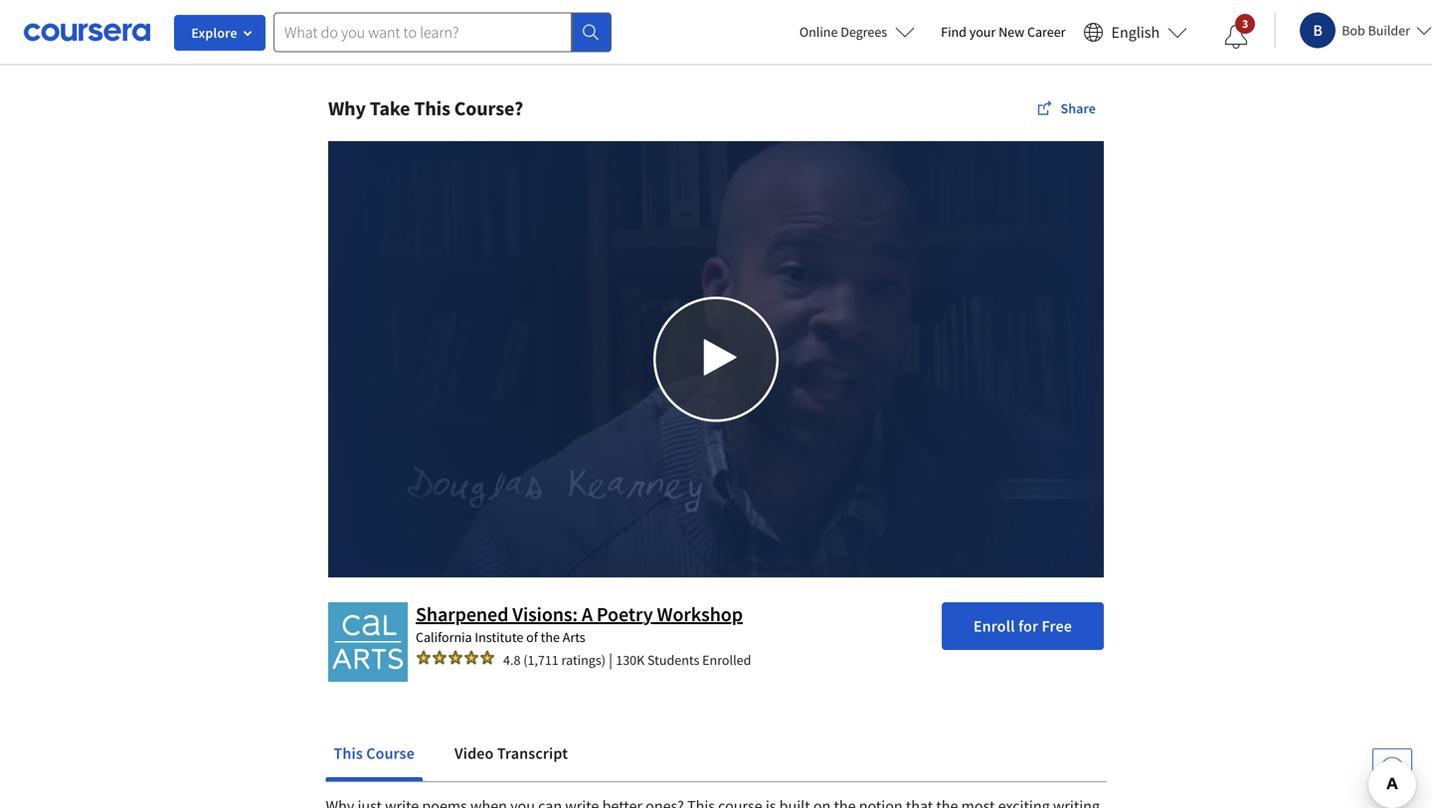 Task type: vqa. For each thing, say whether or not it's contained in the screenshot.
The Bob
yes



Task type: describe. For each thing, give the bounding box(es) containing it.
the
[[541, 628, 560, 646]]

show notifications image
[[1225, 25, 1248, 49]]

(1,711
[[523, 651, 559, 669]]

online degrees button
[[784, 10, 931, 54]]

of
[[526, 628, 538, 646]]

this inside this course button
[[334, 744, 363, 764]]

What do you want to learn? text field
[[274, 12, 572, 52]]

visions:
[[513, 602, 578, 627]]

enroll for free
[[974, 616, 1072, 636]]

degrees
[[841, 23, 887, 41]]

course?
[[454, 96, 523, 121]]

find
[[941, 23, 967, 41]]

english
[[1112, 22, 1160, 42]]

course
[[366, 744, 415, 764]]

your
[[970, 23, 996, 41]]

explore
[[191, 24, 237, 42]]

course details tabs tab list
[[326, 730, 1107, 782]]

video
[[455, 744, 494, 764]]

help center image
[[1381, 757, 1404, 781]]

sharpened visions: a poetry workshop link
[[416, 602, 743, 627]]

3
[[1242, 16, 1249, 31]]

free
[[1042, 616, 1072, 636]]

this course button
[[326, 730, 423, 778]]

new
[[999, 23, 1025, 41]]

1 filled star image from the left
[[448, 650, 464, 666]]

why take this course?
[[328, 96, 523, 121]]

4.8
[[503, 651, 521, 669]]

arts
[[563, 628, 585, 646]]

explore button
[[174, 15, 266, 51]]

video transcript
[[455, 744, 568, 764]]

california
[[416, 628, 472, 646]]

online
[[800, 23, 838, 41]]

video placeholder image
[[328, 141, 1104, 577]]

california institute of the arts link
[[416, 628, 585, 646]]



Task type: locate. For each thing, give the bounding box(es) containing it.
0 horizontal spatial this
[[334, 744, 363, 764]]

4.8 (1,711 ratings) | 130k students enrolled
[[503, 650, 751, 670]]

why
[[328, 96, 366, 121]]

share button
[[1029, 91, 1104, 126], [1029, 91, 1104, 126]]

enrolled
[[702, 651, 751, 669]]

online degrees
[[800, 23, 887, 41]]

builder
[[1368, 21, 1410, 39]]

2 filled star image from the left
[[464, 650, 479, 666]]

ratings)
[[562, 651, 606, 669]]

share
[[1061, 99, 1096, 117]]

a
[[582, 602, 593, 627]]

english button
[[1076, 0, 1196, 65]]

institute
[[475, 628, 524, 646]]

take
[[370, 96, 410, 121]]

filled star image
[[416, 650, 432, 666], [432, 650, 448, 666], [479, 650, 495, 666]]

find your new career
[[941, 23, 1066, 41]]

filled star image
[[448, 650, 464, 666], [464, 650, 479, 666]]

bob
[[1342, 21, 1365, 39]]

sharpened
[[416, 602, 509, 627]]

enroll
[[974, 616, 1015, 636]]

2 filled star image from the left
[[432, 650, 448, 666]]

video transcript button
[[447, 730, 576, 778]]

1 vertical spatial this
[[334, 744, 363, 764]]

career
[[1027, 23, 1066, 41]]

3 button
[[1209, 13, 1264, 61]]

for
[[1018, 616, 1039, 636]]

this
[[414, 96, 450, 121], [334, 744, 363, 764]]

1 filled star image from the left
[[416, 650, 432, 666]]

|
[[609, 650, 613, 670]]

0 vertical spatial this
[[414, 96, 450, 121]]

poetry
[[597, 602, 653, 627]]

bob builder
[[1342, 21, 1410, 39]]

sharpened visions: a poetry workshop california institute of the arts
[[416, 602, 743, 646]]

coursera image
[[24, 16, 150, 48]]

3 filled star image from the left
[[479, 650, 495, 666]]

b
[[1313, 20, 1323, 40]]

california institute of the arts image
[[328, 603, 408, 682]]

this left "course"
[[334, 744, 363, 764]]

enroll for free button
[[942, 603, 1104, 650]]

this course
[[334, 744, 415, 764]]

transcript
[[497, 744, 568, 764]]

find your new career link
[[931, 20, 1076, 45]]

students
[[648, 651, 700, 669]]

130k
[[616, 651, 645, 669]]

workshop
[[657, 602, 743, 627]]

this right take
[[414, 96, 450, 121]]

1 horizontal spatial this
[[414, 96, 450, 121]]

None search field
[[274, 12, 612, 52]]



